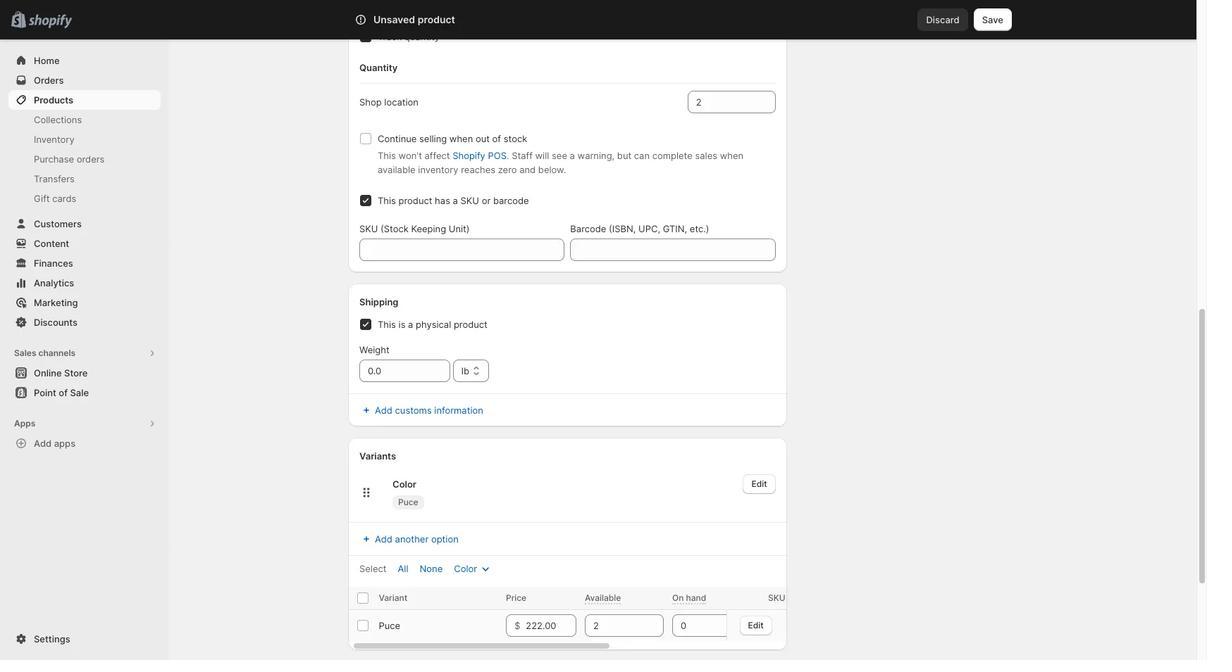 Task type: vqa. For each thing, say whether or not it's contained in the screenshot.
OPTIONS element
yes



Task type: locate. For each thing, give the bounding box(es) containing it.
home
[[34, 55, 60, 66]]

when right sales
[[720, 150, 743, 161]]

of
[[492, 133, 501, 144], [59, 388, 68, 399]]

save
[[982, 14, 1003, 25]]

a right see
[[570, 150, 575, 161]]

0 horizontal spatial color
[[392, 479, 416, 490]]

2 vertical spatial this
[[378, 319, 396, 330]]

1 horizontal spatial a
[[453, 195, 458, 206]]

1 vertical spatial edit
[[749, 620, 764, 631]]

2 this from the top
[[378, 195, 396, 206]]

0 vertical spatial of
[[492, 133, 501, 144]]

point of sale button
[[0, 383, 169, 403]]

transfers link
[[8, 169, 161, 189]]

can
[[634, 150, 650, 161]]

won't
[[399, 150, 422, 161]]

$ text field
[[526, 615, 576, 638]]

all
[[398, 564, 408, 575]]

apps button
[[8, 414, 161, 434]]

add another option button
[[351, 530, 467, 550]]

gift cards link
[[8, 189, 161, 209]]

product left has
[[399, 195, 432, 206]]

orders
[[77, 154, 105, 165]]

0 vertical spatial this
[[378, 150, 396, 161]]

of inside button
[[59, 388, 68, 399]]

product right physical
[[454, 319, 487, 330]]

barcode
[[493, 195, 529, 206]]

reaches
[[461, 164, 495, 175]]

edit button
[[743, 475, 776, 495]]

this left is
[[378, 319, 396, 330]]

sku up edit button
[[768, 593, 785, 604]]

Barcode (ISBN, UPC, GTIN, etc.) text field
[[570, 239, 776, 261]]

color down variants
[[392, 479, 416, 490]]

1 horizontal spatial when
[[720, 150, 743, 161]]

1 horizontal spatial inventory
[[359, 3, 401, 14]]

2 horizontal spatial a
[[570, 150, 575, 161]]

gift cards
[[34, 193, 76, 204]]

inventory up track at top left
[[359, 3, 401, 14]]

inventory inside inventory link
[[34, 134, 74, 145]]

1 vertical spatial sku
[[359, 223, 378, 235]]

product up quantity
[[418, 13, 455, 25]]

1 horizontal spatial sku
[[461, 195, 479, 206]]

stock
[[504, 133, 527, 144]]

0 horizontal spatial a
[[408, 319, 413, 330]]

add left the apps
[[34, 438, 52, 450]]

0 vertical spatial edit
[[751, 479, 767, 490]]

of right the out
[[492, 133, 501, 144]]

1 vertical spatial this
[[378, 195, 396, 206]]

purchase orders link
[[8, 149, 161, 169]]

none button
[[411, 559, 451, 579]]

edit for edit dropdown button
[[751, 479, 767, 490]]

below.
[[538, 164, 566, 175]]

unsaved product
[[373, 13, 455, 25]]

on
[[672, 593, 684, 604]]

search button
[[394, 8, 803, 31]]

affect
[[425, 150, 450, 161]]

continue selling when out of stock
[[378, 133, 527, 144]]

1 vertical spatial puce
[[379, 621, 401, 632]]

2 vertical spatial sku
[[768, 593, 785, 604]]

Weight text field
[[359, 360, 450, 383]]

sku
[[461, 195, 479, 206], [359, 223, 378, 235], [768, 593, 785, 604]]

discard button
[[918, 8, 968, 31]]

hand
[[686, 593, 706, 604]]

add for add apps
[[34, 438, 52, 450]]

add for add customs information
[[375, 405, 392, 416]]

a
[[570, 150, 575, 161], [453, 195, 458, 206], [408, 319, 413, 330]]

3 this from the top
[[378, 319, 396, 330]]

0 horizontal spatial of
[[59, 388, 68, 399]]

1 vertical spatial inventory
[[34, 134, 74, 145]]

color right none
[[454, 564, 477, 575]]

1 horizontal spatial of
[[492, 133, 501, 144]]

None number field
[[687, 91, 754, 113], [585, 615, 643, 638], [672, 615, 730, 638], [687, 91, 754, 113], [585, 615, 643, 638], [672, 615, 730, 638]]

1 vertical spatial product
[[399, 195, 432, 206]]

sku left the (stock
[[359, 223, 378, 235]]

0 vertical spatial a
[[570, 150, 575, 161]]

1 vertical spatial a
[[453, 195, 458, 206]]

when up shopify
[[449, 133, 473, 144]]

all button
[[389, 559, 417, 579]]

variants
[[359, 451, 396, 462]]

discounts link
[[8, 313, 161, 333]]

this won't affect shopify pos
[[378, 150, 507, 161]]

1 vertical spatial of
[[59, 388, 68, 399]]

save button
[[974, 8, 1012, 31]]

1 this from the top
[[378, 150, 396, 161]]

sku (stock keeping unit)
[[359, 223, 470, 235]]

1 horizontal spatial color
[[454, 564, 477, 575]]

add
[[375, 405, 392, 416], [34, 438, 52, 450], [375, 534, 392, 545]]

sku left "or"
[[461, 195, 479, 206]]

1 vertical spatial color
[[454, 564, 477, 575]]

product for unsaved
[[418, 13, 455, 25]]

0 horizontal spatial when
[[449, 133, 473, 144]]

inventory
[[359, 3, 401, 14], [34, 134, 74, 145]]

add customs information button
[[351, 401, 784, 421]]

a right has
[[453, 195, 458, 206]]

sales
[[14, 348, 36, 359]]

collections
[[34, 114, 82, 125]]

point
[[34, 388, 56, 399]]

add left customs
[[375, 405, 392, 416]]

(stock
[[381, 223, 409, 235]]

physical
[[416, 319, 451, 330]]

search
[[417, 14, 447, 25]]

color inside dropdown button
[[454, 564, 477, 575]]

discard
[[926, 14, 960, 25]]

shop location
[[359, 97, 419, 108]]

content link
[[8, 234, 161, 254]]

0 vertical spatial product
[[418, 13, 455, 25]]

online store
[[34, 368, 88, 379]]

and
[[519, 164, 536, 175]]

quantity
[[359, 62, 398, 73]]

product
[[418, 13, 455, 25], [399, 195, 432, 206], [454, 319, 487, 330]]

is
[[399, 319, 405, 330]]

products
[[34, 94, 73, 106]]

1 vertical spatial when
[[720, 150, 743, 161]]

2 vertical spatial add
[[375, 534, 392, 545]]

this up the (stock
[[378, 195, 396, 206]]

product for this
[[399, 195, 432, 206]]

edit button
[[740, 616, 773, 636]]

add inside "button"
[[34, 438, 52, 450]]

edit inside button
[[749, 620, 764, 631]]

puce down variant
[[379, 621, 401, 632]]

0 vertical spatial add
[[375, 405, 392, 416]]

online
[[34, 368, 62, 379]]

add another option
[[375, 534, 459, 545]]

0 vertical spatial inventory
[[359, 3, 401, 14]]

inventory up purchase
[[34, 134, 74, 145]]

0 vertical spatial when
[[449, 133, 473, 144]]

content
[[34, 238, 69, 249]]

1 vertical spatial add
[[34, 438, 52, 450]]

selling
[[419, 133, 447, 144]]

another
[[395, 534, 429, 545]]

of left sale
[[59, 388, 68, 399]]

collections link
[[8, 110, 161, 130]]

out
[[476, 133, 490, 144]]

0 horizontal spatial sku
[[359, 223, 378, 235]]

edit
[[751, 479, 767, 490], [749, 620, 764, 631]]

puce up the add another option button
[[398, 497, 418, 508]]

shop
[[359, 97, 382, 108]]

0 horizontal spatial inventory
[[34, 134, 74, 145]]

weight
[[359, 345, 389, 356]]

2 vertical spatial a
[[408, 319, 413, 330]]

0 vertical spatial color
[[392, 479, 416, 490]]

2 horizontal spatial sku
[[768, 593, 785, 604]]

puce
[[398, 497, 418, 508], [379, 621, 401, 632]]

this up available
[[378, 150, 396, 161]]

a right is
[[408, 319, 413, 330]]

location
[[384, 97, 419, 108]]

add left the another at the left of the page
[[375, 534, 392, 545]]

edit inside dropdown button
[[751, 479, 767, 490]]

settings
[[34, 634, 70, 645]]



Task type: describe. For each thing, give the bounding box(es) containing it.
cards
[[52, 193, 76, 204]]

a inside . staff will see a warning, but can complete sales when available inventory reaches zero and below.
[[570, 150, 575, 161]]

but
[[617, 150, 632, 161]]

0 vertical spatial sku
[[461, 195, 479, 206]]

discounts
[[34, 317, 77, 328]]

sales
[[695, 150, 717, 161]]

analytics link
[[8, 273, 161, 293]]

will
[[535, 150, 549, 161]]

track
[[378, 31, 402, 42]]

barcode (isbn, upc, gtin, etc.)
[[570, 223, 709, 235]]

edit for edit button
[[749, 620, 764, 631]]

staff
[[512, 150, 533, 161]]

finances
[[34, 258, 73, 269]]

warning,
[[578, 150, 615, 161]]

add customs information
[[375, 405, 483, 416]]

customers link
[[8, 214, 161, 234]]

SKU (Stock Keeping Unit) text field
[[359, 239, 565, 261]]

shopify pos link
[[452, 150, 507, 161]]

barcode
[[570, 223, 606, 235]]

available
[[585, 593, 621, 604]]

lb
[[461, 366, 469, 377]]

online store button
[[0, 364, 169, 383]]

. staff will see a warning, but can complete sales when available inventory reaches zero and below.
[[378, 150, 743, 175]]

on hand
[[672, 593, 706, 604]]

store
[[64, 368, 88, 379]]

$
[[514, 621, 520, 632]]

shopify
[[452, 150, 485, 161]]

none
[[420, 564, 443, 575]]

point of sale
[[34, 388, 89, 399]]

orders
[[34, 75, 64, 86]]

add apps
[[34, 438, 75, 450]]

unit)
[[449, 223, 470, 235]]

available
[[378, 164, 415, 175]]

when inside . staff will see a warning, but can complete sales when available inventory reaches zero and below.
[[720, 150, 743, 161]]

see
[[552, 150, 567, 161]]

shopify image
[[28, 15, 72, 29]]

continue
[[378, 133, 417, 144]]

complete
[[652, 150, 693, 161]]

gift
[[34, 193, 50, 204]]

apps
[[14, 419, 35, 429]]

upc,
[[638, 223, 660, 235]]

products link
[[8, 90, 161, 110]]

this product has a sku or barcode
[[378, 195, 529, 206]]

settings link
[[8, 630, 161, 650]]

point of sale link
[[8, 383, 161, 403]]

marketing
[[34, 297, 78, 309]]

2 vertical spatial product
[[454, 319, 487, 330]]

0 vertical spatial puce
[[398, 497, 418, 508]]

purchase
[[34, 154, 74, 165]]

inventory
[[418, 164, 458, 175]]

quantity
[[404, 31, 440, 42]]

price
[[506, 593, 526, 604]]

this for this product has a sku or barcode
[[378, 195, 396, 206]]

options element
[[379, 621, 401, 632]]

purchase orders
[[34, 154, 105, 165]]

online store link
[[8, 364, 161, 383]]

gtin,
[[663, 223, 687, 235]]

etc.)
[[690, 223, 709, 235]]

information
[[434, 405, 483, 416]]

sale
[[70, 388, 89, 399]]

sku for sku
[[768, 593, 785, 604]]

channels
[[38, 348, 75, 359]]

add for add another option
[[375, 534, 392, 545]]

track quantity
[[378, 31, 440, 42]]

customs
[[395, 405, 432, 416]]

sales channels
[[14, 348, 75, 359]]

select
[[359, 564, 387, 575]]

shipping
[[359, 297, 398, 308]]

sales channels button
[[8, 344, 161, 364]]

zero
[[498, 164, 517, 175]]

option
[[431, 534, 459, 545]]

inventory link
[[8, 130, 161, 149]]

home link
[[8, 51, 161, 70]]

finances link
[[8, 254, 161, 273]]

this for this won't affect shopify pos
[[378, 150, 396, 161]]

has
[[435, 195, 450, 206]]

variant
[[379, 593, 408, 604]]

keeping
[[411, 223, 446, 235]]

sku for sku (stock keeping unit)
[[359, 223, 378, 235]]

this for this is a physical product
[[378, 319, 396, 330]]

(isbn,
[[609, 223, 636, 235]]

marketing link
[[8, 293, 161, 313]]



